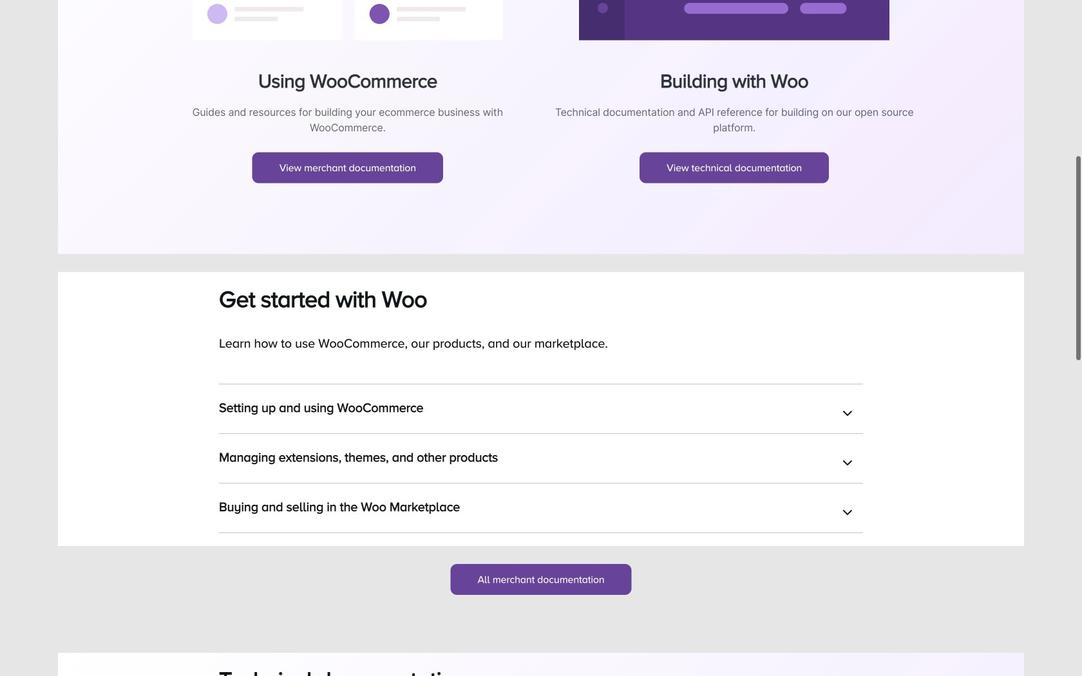 Task type: vqa. For each thing, say whether or not it's contained in the screenshot.
Illustration of two product cards, with a plan and an abstract shape image
yes



Task type: describe. For each thing, give the bounding box(es) containing it.
illustration of two product cards, with a plan and an abstract shape image
[[193, 0, 503, 40]]

illustration of lines of development code image
[[579, 0, 890, 40]]



